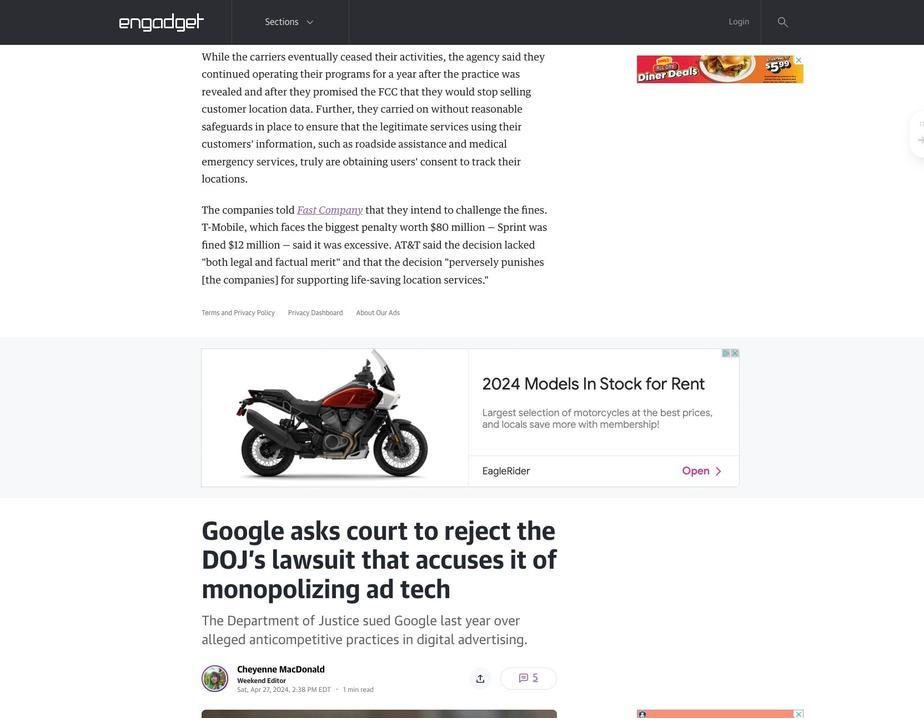 Task type: vqa. For each thing, say whether or not it's contained in the screenshot.
Engadget US "image"
yes



Task type: describe. For each thing, give the bounding box(es) containing it.
0 vertical spatial advertisement element
[[637, 56, 804, 194]]

search image
[[778, 17, 789, 28]]

engadget us image
[[119, 13, 204, 31]]

sections image
[[304, 17, 315, 28]]

1 vertical spatial advertisement element
[[201, 349, 740, 488]]



Task type: locate. For each thing, give the bounding box(es) containing it.
2 vertical spatial advertisement element
[[637, 710, 804, 719]]

cheyenne macdonald image
[[204, 668, 226, 690]]

advertisement element
[[637, 56, 804, 194], [201, 349, 740, 488], [637, 710, 804, 719]]



